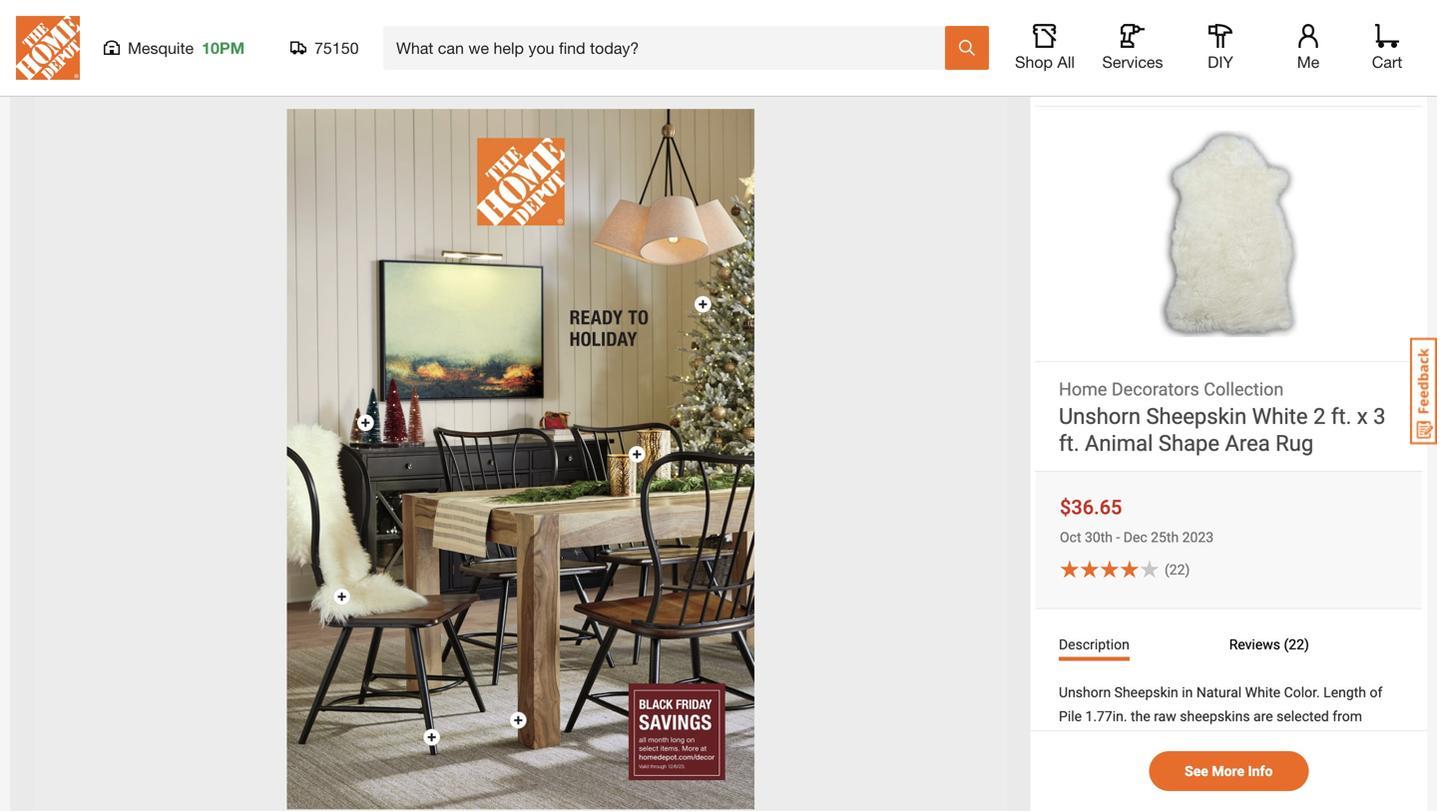 Task type: vqa. For each thing, say whether or not it's contained in the screenshot.
( 9 ) )
no



Task type: locate. For each thing, give the bounding box(es) containing it.
diy button
[[1189, 24, 1253, 72]]

shop all button
[[1013, 24, 1077, 72]]

all
[[1058, 52, 1075, 71]]

shop
[[1015, 52, 1053, 71]]

feedback link image
[[1411, 337, 1438, 445]]

cart
[[1373, 52, 1403, 71]]

What can we help you find today? search field
[[396, 27, 944, 69]]

75150 button
[[291, 38, 359, 58]]

10pm
[[202, 38, 245, 57]]

me
[[1298, 52, 1320, 71]]

shop all
[[1015, 52, 1075, 71]]



Task type: describe. For each thing, give the bounding box(es) containing it.
services
[[1103, 52, 1164, 71]]

75150
[[314, 38, 359, 57]]

the home depot logo image
[[16, 16, 80, 80]]

me button
[[1277, 24, 1341, 72]]

mesquite
[[128, 38, 194, 57]]

cart link
[[1366, 24, 1410, 72]]

services button
[[1101, 24, 1165, 72]]

mesquite 10pm
[[128, 38, 245, 57]]

diy
[[1208, 52, 1234, 71]]



